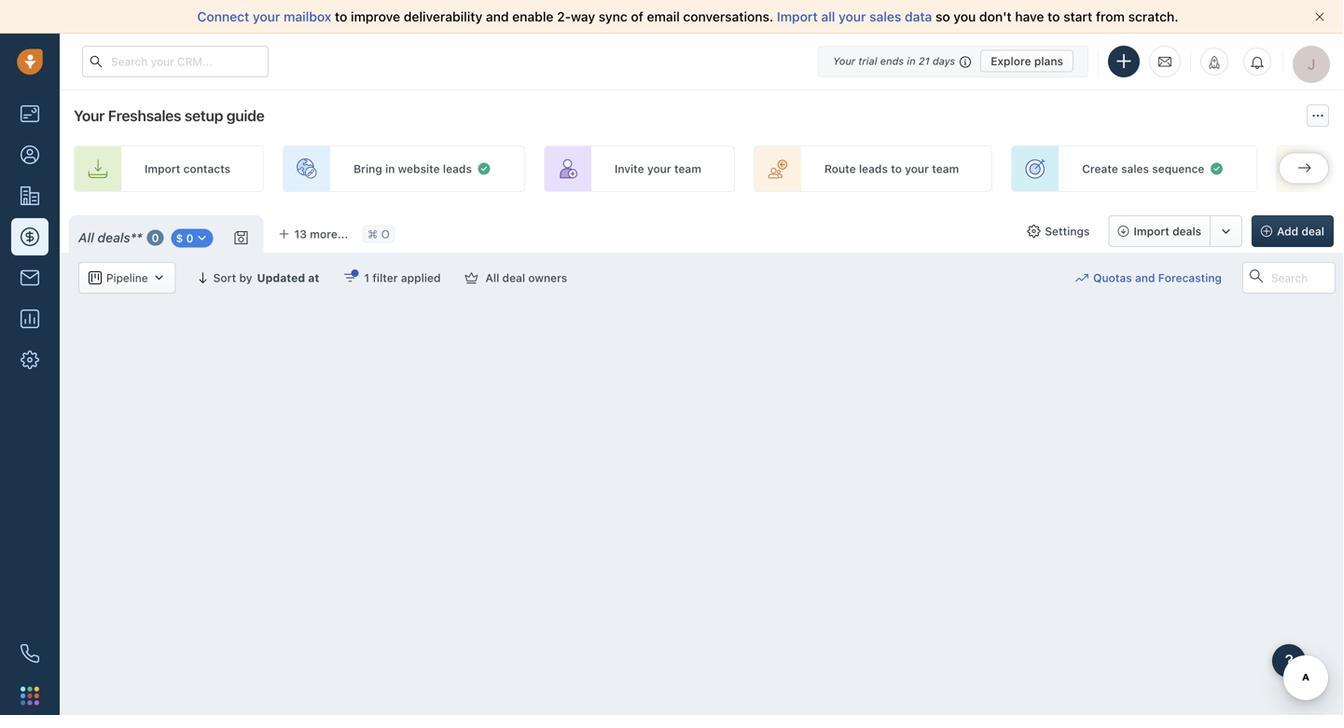 Task type: locate. For each thing, give the bounding box(es) containing it.
2 horizontal spatial container_wx8msf4aqz5i3rn1 image
[[1076, 271, 1089, 285]]

plans
[[1035, 55, 1064, 68]]

container_wx8msf4aqz5i3rn1 image inside $ 0 button
[[195, 232, 209, 245]]

import left all
[[777, 9, 818, 24]]

2-
[[557, 9, 571, 24]]

all deal owners
[[486, 271, 568, 285]]

to
[[335, 9, 347, 24], [1048, 9, 1060, 24], [891, 162, 902, 175]]

create
[[1082, 162, 1118, 175]]

1 horizontal spatial in
[[907, 55, 916, 67]]

sales
[[870, 9, 902, 24], [1122, 162, 1149, 175]]

container_wx8msf4aqz5i3rn1 image inside "quotas and forecasting" link
[[1076, 271, 1089, 285]]

bring in website leads
[[354, 162, 472, 175]]

your for your trial ends in 21 days
[[833, 55, 856, 67]]

container_wx8msf4aqz5i3rn1 image left quotas
[[1076, 271, 1089, 285]]

Search field
[[1243, 262, 1336, 294]]

connect
[[197, 9, 249, 24]]

container_wx8msf4aqz5i3rn1 image inside all deal owners button
[[465, 271, 478, 285]]

route leads to your team link
[[754, 146, 993, 192]]

deals
[[1173, 225, 1202, 238], [97, 230, 130, 245]]

1 vertical spatial sales
[[1122, 162, 1149, 175]]

⌘ o
[[368, 228, 390, 241]]

$ 0 button
[[171, 229, 213, 248]]

Search your CRM... text field
[[82, 46, 269, 77]]

of
[[631, 9, 644, 24]]

have
[[1015, 9, 1044, 24]]

container_wx8msf4aqz5i3rn1 image for settings
[[1027, 225, 1040, 238]]

container_wx8msf4aqz5i3rn1 image
[[477, 161, 492, 176], [1027, 225, 1040, 238], [1076, 271, 1089, 285]]

1 * from the left
[[130, 230, 136, 245]]

from
[[1096, 9, 1125, 24]]

contacts
[[183, 162, 231, 175]]

by
[[239, 271, 252, 285]]

import contacts
[[145, 162, 231, 175]]

container_wx8msf4aqz5i3rn1 image right $ 0
[[195, 232, 209, 245]]

explore plans link
[[981, 50, 1074, 72]]

1 horizontal spatial deals
[[1173, 225, 1202, 238]]

1 horizontal spatial all
[[486, 271, 499, 285]]

1 filter applied
[[364, 271, 441, 285]]

0 vertical spatial import
[[777, 9, 818, 24]]

setup
[[185, 107, 223, 125]]

all for deals
[[78, 230, 94, 245]]

and left enable
[[486, 9, 509, 24]]

your inside route leads to your team "link"
[[905, 162, 929, 175]]

settings
[[1045, 225, 1090, 238]]

2 horizontal spatial import
[[1134, 225, 1170, 238]]

1 vertical spatial and
[[1135, 271, 1155, 284]]

2 horizontal spatial to
[[1048, 9, 1060, 24]]

import
[[777, 9, 818, 24], [145, 162, 180, 175], [1134, 225, 1170, 238]]

all
[[821, 9, 835, 24]]

0
[[152, 231, 159, 244], [186, 232, 194, 245]]

2 vertical spatial container_wx8msf4aqz5i3rn1 image
[[1076, 271, 1089, 285]]

0 right $
[[186, 232, 194, 245]]

13 more...
[[294, 228, 348, 241]]

your right the "invite"
[[647, 162, 671, 175]]

$
[[176, 232, 183, 245]]

0 vertical spatial your
[[833, 55, 856, 67]]

deals up pipeline
[[97, 230, 130, 245]]

0 vertical spatial container_wx8msf4aqz5i3rn1 image
[[477, 161, 492, 176]]

import left contacts
[[145, 162, 180, 175]]

settings button
[[1018, 216, 1100, 247]]

explore plans
[[991, 55, 1064, 68]]

send email image
[[1159, 54, 1172, 69]]

import up quotas and forecasting
[[1134, 225, 1170, 238]]

* up pipeline
[[130, 230, 136, 245]]

1
[[364, 271, 370, 285]]

container_wx8msf4aqz5i3rn1 image left the 1
[[344, 271, 357, 285]]

0 vertical spatial sales
[[870, 9, 902, 24]]

0 horizontal spatial and
[[486, 9, 509, 24]]

1 vertical spatial import
[[145, 162, 180, 175]]

leads inside "link"
[[859, 162, 888, 175]]

import inside button
[[1134, 225, 1170, 238]]

to inside "link"
[[891, 162, 902, 175]]

in right 'bring'
[[385, 162, 395, 175]]

deal left the "owners"
[[502, 271, 525, 285]]

sort by updated at
[[213, 271, 319, 285]]

to left the start
[[1048, 9, 1060, 24]]

your left trial
[[833, 55, 856, 67]]

1 horizontal spatial leads
[[859, 162, 888, 175]]

leads
[[443, 162, 472, 175], [859, 162, 888, 175]]

what's new image
[[1208, 56, 1221, 69]]

0 horizontal spatial team
[[674, 162, 702, 175]]

container_wx8msf4aqz5i3rn1 image right sequence
[[1210, 161, 1224, 176]]

container_wx8msf4aqz5i3rn1 image left settings
[[1027, 225, 1040, 238]]

$ 0
[[176, 232, 194, 245]]

add
[[1277, 225, 1299, 238]]

add deal button
[[1252, 216, 1334, 247]]

all up pipeline popup button
[[78, 230, 94, 245]]

0 horizontal spatial your
[[74, 107, 105, 125]]

team
[[674, 162, 702, 175], [932, 162, 959, 175]]

container_wx8msf4aqz5i3rn1 image right applied
[[465, 271, 478, 285]]

to right mailbox
[[335, 9, 347, 24]]

deal
[[1302, 225, 1325, 238], [502, 271, 525, 285]]

0 horizontal spatial in
[[385, 162, 395, 175]]

1 filter applied button
[[332, 262, 453, 294]]

1 horizontal spatial sales
[[1122, 162, 1149, 175]]

1 horizontal spatial to
[[891, 162, 902, 175]]

0 horizontal spatial deals
[[97, 230, 130, 245]]

quotas and forecasting
[[1094, 271, 1222, 284]]

way
[[571, 9, 595, 24]]

1 vertical spatial all
[[486, 271, 499, 285]]

freshworks switcher image
[[21, 687, 39, 706]]

owners
[[528, 271, 568, 285]]

0 vertical spatial and
[[486, 9, 509, 24]]

in
[[907, 55, 916, 67], [385, 162, 395, 175]]

0 vertical spatial all
[[78, 230, 94, 245]]

and right quotas
[[1135, 271, 1155, 284]]

sync
[[599, 9, 628, 24]]

import deals
[[1134, 225, 1202, 238]]

your freshsales setup guide
[[74, 107, 265, 125]]

0 vertical spatial deal
[[1302, 225, 1325, 238]]

1 vertical spatial container_wx8msf4aqz5i3rn1 image
[[1027, 225, 1040, 238]]

your
[[253, 9, 280, 24], [839, 9, 866, 24], [647, 162, 671, 175], [905, 162, 929, 175]]

1 horizontal spatial deal
[[1302, 225, 1325, 238]]

deal right add
[[1302, 225, 1325, 238]]

in left 21
[[907, 55, 916, 67]]

ends
[[880, 55, 904, 67]]

all left the "owners"
[[486, 271, 499, 285]]

sales right create
[[1122, 162, 1149, 175]]

container_wx8msf4aqz5i3rn1 image inside create sales sequence link
[[1210, 161, 1224, 176]]

0 horizontal spatial import
[[145, 162, 180, 175]]

container_wx8msf4aqz5i3rn1 image inside settings popup button
[[1027, 225, 1040, 238]]

1 horizontal spatial container_wx8msf4aqz5i3rn1 image
[[1027, 225, 1040, 238]]

and
[[486, 9, 509, 24], [1135, 271, 1155, 284]]

your right route
[[905, 162, 929, 175]]

1 team from the left
[[674, 162, 702, 175]]

0 horizontal spatial deal
[[502, 271, 525, 285]]

leads right website
[[443, 162, 472, 175]]

applied
[[401, 271, 441, 285]]

deals up forecasting
[[1173, 225, 1202, 238]]

start
[[1064, 9, 1093, 24]]

bring in website leads link
[[283, 146, 525, 192]]

0 horizontal spatial all
[[78, 230, 94, 245]]

1 horizontal spatial 0
[[186, 232, 194, 245]]

deals inside button
[[1173, 225, 1202, 238]]

1 vertical spatial your
[[74, 107, 105, 125]]

0 horizontal spatial container_wx8msf4aqz5i3rn1 image
[[477, 161, 492, 176]]

container_wx8msf4aqz5i3rn1 image right website
[[477, 161, 492, 176]]

*
[[130, 230, 136, 245], [136, 230, 142, 245]]

freshsales
[[108, 107, 181, 125]]

0 left $
[[152, 231, 159, 244]]

1 horizontal spatial team
[[932, 162, 959, 175]]

all deals * * 0
[[78, 230, 159, 245]]

deal for all
[[502, 271, 525, 285]]

container_wx8msf4aqz5i3rn1 image for quotas and forecasting
[[1076, 271, 1089, 285]]

invite your team link
[[544, 146, 735, 192]]

team inside invite your team link
[[674, 162, 702, 175]]

invite your team
[[615, 162, 702, 175]]

your left freshsales at the left
[[74, 107, 105, 125]]

pipeline
[[106, 271, 148, 284]]

to right route
[[891, 162, 902, 175]]

your
[[833, 55, 856, 67], [74, 107, 105, 125]]

2 team from the left
[[932, 162, 959, 175]]

leads right route
[[859, 162, 888, 175]]

container_wx8msf4aqz5i3rn1 image
[[1210, 161, 1224, 176], [195, 232, 209, 245], [89, 271, 102, 285], [153, 271, 166, 285], [344, 271, 357, 285], [465, 271, 478, 285]]

0 horizontal spatial 0
[[152, 231, 159, 244]]

1 horizontal spatial import
[[777, 9, 818, 24]]

pipeline button
[[78, 262, 176, 294]]

2 vertical spatial import
[[1134, 225, 1170, 238]]

deliverability
[[404, 9, 483, 24]]

sales left data
[[870, 9, 902, 24]]

1 horizontal spatial and
[[1135, 271, 1155, 284]]

you
[[954, 9, 976, 24]]

0 horizontal spatial leads
[[443, 162, 472, 175]]

1 horizontal spatial your
[[833, 55, 856, 67]]

trial
[[859, 55, 877, 67]]

2 leads from the left
[[859, 162, 888, 175]]

all
[[78, 230, 94, 245], [486, 271, 499, 285]]

container_wx8msf4aqz5i3rn1 image right pipeline
[[153, 271, 166, 285]]

deal for add
[[1302, 225, 1325, 238]]

* left $
[[136, 230, 142, 245]]

1 vertical spatial deal
[[502, 271, 525, 285]]

data
[[905, 9, 932, 24]]

0 inside all deals * * 0
[[152, 231, 159, 244]]

all inside button
[[486, 271, 499, 285]]



Task type: describe. For each thing, give the bounding box(es) containing it.
container_wx8msf4aqz5i3rn1 image left pipeline
[[89, 271, 102, 285]]

import deals group
[[1109, 216, 1243, 247]]

your for your freshsales setup guide
[[74, 107, 105, 125]]

at
[[308, 271, 319, 285]]

website
[[398, 162, 440, 175]]

add deal
[[1277, 225, 1325, 238]]

deals for all
[[97, 230, 130, 245]]

team inside route leads to your team "link"
[[932, 162, 959, 175]]

route
[[825, 162, 856, 175]]

close image
[[1315, 12, 1325, 21]]

conversations.
[[683, 9, 774, 24]]

updated
[[257, 271, 305, 285]]

import deals button
[[1109, 216, 1211, 247]]

connect your mailbox link
[[197, 9, 335, 24]]

days
[[933, 55, 956, 67]]

forecasting
[[1159, 271, 1222, 284]]

0 horizontal spatial to
[[335, 9, 347, 24]]

create sales sequence link
[[1012, 146, 1258, 192]]

improve
[[351, 9, 400, 24]]

import for import contacts
[[145, 162, 180, 175]]

container_wx8msf4aqz5i3rn1 image inside 1 filter applied button
[[344, 271, 357, 285]]

scratch.
[[1129, 9, 1179, 24]]

guide
[[227, 107, 265, 125]]

your left mailbox
[[253, 9, 280, 24]]

connect your mailbox to improve deliverability and enable 2-way sync of email conversations. import all your sales data so you don't have to start from scratch.
[[197, 9, 1179, 24]]

email
[[647, 9, 680, 24]]

quotas
[[1094, 271, 1132, 284]]

sort
[[213, 271, 236, 285]]

o
[[381, 228, 390, 241]]

explore
[[991, 55, 1031, 68]]

21
[[919, 55, 930, 67]]

all deal owners button
[[453, 262, 580, 294]]

create sales sequence
[[1082, 162, 1205, 175]]

quotas and forecasting link
[[1076, 262, 1241, 294]]

0 horizontal spatial sales
[[870, 9, 902, 24]]

1 vertical spatial in
[[385, 162, 395, 175]]

phone image
[[21, 645, 39, 663]]

enable
[[512, 9, 554, 24]]

deals for import
[[1173, 225, 1202, 238]]

import contacts link
[[74, 146, 264, 192]]

13
[[294, 228, 307, 241]]

2 * from the left
[[136, 230, 142, 245]]

mailbox
[[284, 9, 332, 24]]

$ 0 button
[[166, 227, 219, 249]]

13 more... button
[[268, 221, 358, 247]]

filter
[[373, 271, 398, 285]]

invite
[[615, 162, 644, 175]]

your trial ends in 21 days
[[833, 55, 956, 67]]

more...
[[310, 228, 348, 241]]

0 inside button
[[186, 232, 194, 245]]

1 leads from the left
[[443, 162, 472, 175]]

route leads to your team
[[825, 162, 959, 175]]

your right all
[[839, 9, 866, 24]]

import for import deals
[[1134, 225, 1170, 238]]

⌘
[[368, 228, 378, 241]]

sequence
[[1152, 162, 1205, 175]]

your inside invite your team link
[[647, 162, 671, 175]]

bring
[[354, 162, 382, 175]]

import all your sales data link
[[777, 9, 936, 24]]

all for deal
[[486, 271, 499, 285]]

phone element
[[11, 635, 49, 673]]

so
[[936, 9, 950, 24]]

container_wx8msf4aqz5i3rn1 image inside bring in website leads link
[[477, 161, 492, 176]]

0 vertical spatial in
[[907, 55, 916, 67]]

don't
[[980, 9, 1012, 24]]



Task type: vqa. For each thing, say whether or not it's contained in the screenshot.
All deal owners button
yes



